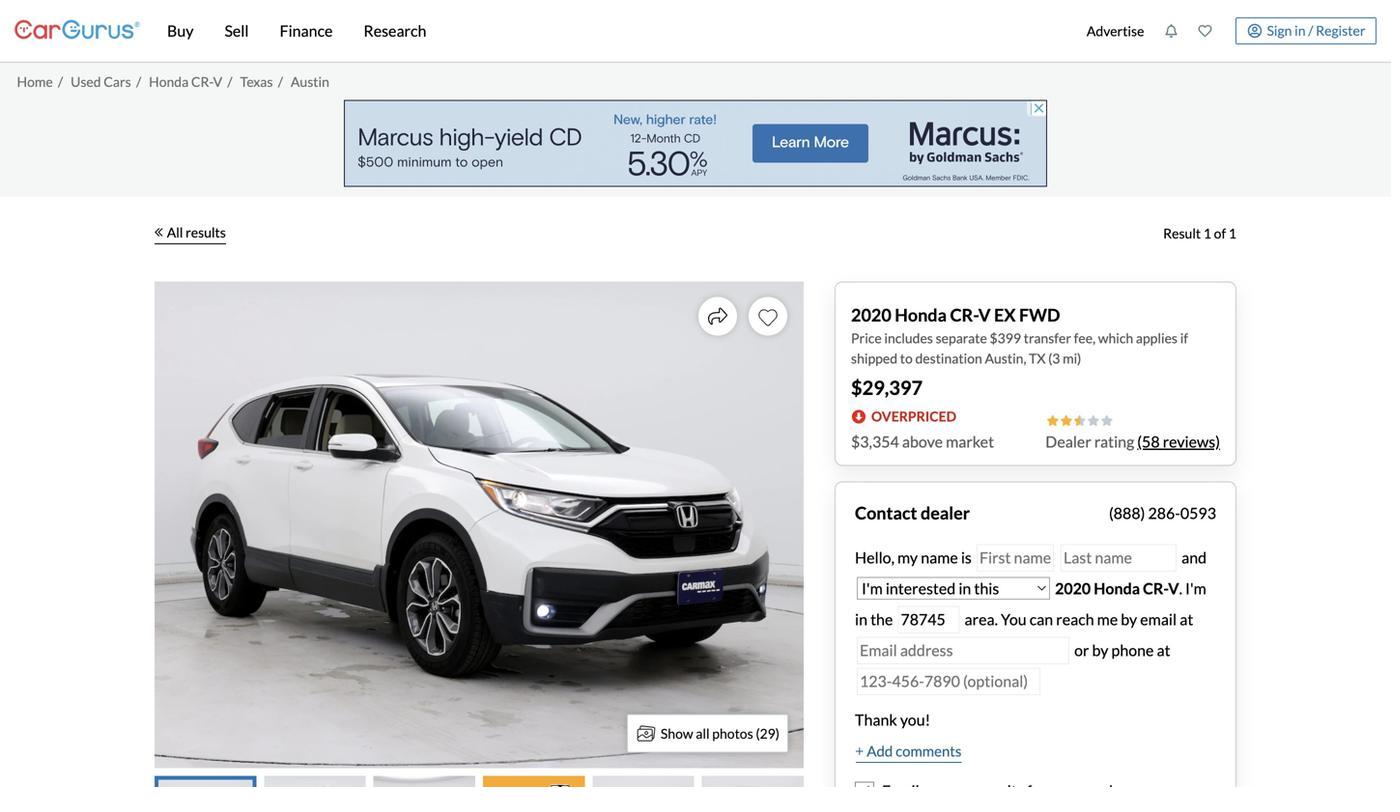 Task type: locate. For each thing, give the bounding box(es) containing it.
view vehicle photo 4 image
[[483, 777, 585, 788]]

view vehicle photo 3 image
[[374, 777, 476, 788]]

cr- up separate
[[951, 304, 979, 326]]

0 horizontal spatial in
[[855, 610, 868, 629]]

2 vertical spatial honda
[[1094, 579, 1141, 598]]

v left i'm
[[1169, 579, 1180, 598]]

2 1 from the left
[[1229, 225, 1237, 242]]

all results link
[[155, 212, 226, 255]]

(58
[[1138, 433, 1160, 451]]

v left ex
[[979, 304, 991, 326]]

honda
[[149, 73, 189, 90], [895, 304, 947, 326], [1094, 579, 1141, 598]]

cr-
[[191, 73, 213, 90], [951, 304, 979, 326], [1144, 579, 1169, 598]]

show
[[661, 726, 694, 742]]

v inside 2020 honda cr-v ex fwd price includes separate $399 transfer fee, which applies if shipped to destination austin, tx (3 mi) $29,397
[[979, 304, 991, 326]]

1 right of in the top right of the page
[[1229, 225, 1237, 242]]

view vehicle photo 1 image
[[155, 777, 256, 788]]

1 vertical spatial cr-
[[951, 304, 979, 326]]

v
[[213, 73, 222, 90], [979, 304, 991, 326], [1169, 579, 1180, 598]]

vehicle full photo image
[[155, 282, 804, 769]]

1 horizontal spatial in
[[1295, 22, 1306, 38]]

at
[[1180, 610, 1194, 629], [1157, 641, 1171, 660]]

2020 for 2020 honda cr-v
[[1055, 579, 1091, 598]]

or by phone at
[[1075, 641, 1171, 660]]

plus image
[[856, 747, 864, 757]]

menu bar
[[140, 0, 1077, 62]]

0 horizontal spatial 1
[[1204, 225, 1212, 242]]

buy button
[[152, 0, 209, 62]]

in left the
[[855, 610, 868, 629]]

menu containing sign in / register
[[1077, 4, 1377, 58]]

2 horizontal spatial v
[[1169, 579, 1180, 598]]

separate
[[936, 330, 988, 346]]

1 vertical spatial v
[[979, 304, 991, 326]]

Email address email field
[[857, 637, 1070, 665]]

you!
[[901, 711, 931, 730]]

2 horizontal spatial cr-
[[1144, 579, 1169, 598]]

sell button
[[209, 0, 264, 62]]

area. you can reach me by email at
[[962, 610, 1194, 629]]

2 vertical spatial cr-
[[1144, 579, 1169, 598]]

results
[[186, 224, 226, 241]]

reach
[[1057, 610, 1095, 629]]

austin,
[[985, 350, 1027, 367]]

286-
[[1149, 504, 1181, 523]]

1 vertical spatial at
[[1157, 641, 1171, 660]]

tab list
[[155, 777, 804, 788]]

$29,397
[[851, 376, 923, 400]]

0 horizontal spatial 2020
[[851, 304, 892, 326]]

2020 inside 2020 honda cr-v ex fwd price includes separate $399 transfer fee, which applies if shipped to destination austin, tx (3 mi) $29,397
[[851, 304, 892, 326]]

market
[[946, 433, 995, 451]]

cr- for 2020 honda cr-v ex fwd price includes separate $399 transfer fee, which applies if shipped to destination austin, tx (3 mi) $29,397
[[951, 304, 979, 326]]

1 vertical spatial honda
[[895, 304, 947, 326]]

texas
[[240, 73, 273, 90]]

1 left of in the top right of the page
[[1204, 225, 1212, 242]]

honda right the 'cars'
[[149, 73, 189, 90]]

2 horizontal spatial honda
[[1094, 579, 1141, 598]]

0 vertical spatial honda
[[149, 73, 189, 90]]

finance
[[280, 21, 333, 40]]

/ inside sign in / register link
[[1309, 22, 1314, 38]]

in inside . i'm in the
[[855, 610, 868, 629]]

at right phone at the right of the page
[[1157, 641, 1171, 660]]

dealer
[[921, 503, 970, 524]]

(888) 286-0593
[[1109, 504, 1217, 523]]

by right "or" at the bottom of page
[[1093, 641, 1109, 660]]

in right sign
[[1295, 22, 1306, 38]]

/ left register
[[1309, 22, 1314, 38]]

honda inside 2020 honda cr-v ex fwd price includes separate $399 transfer fee, which applies if shipped to destination austin, tx (3 mi) $29,397
[[895, 304, 947, 326]]

cargurus logo homepage link link
[[14, 3, 140, 58]]

0 vertical spatial in
[[1295, 22, 1306, 38]]

texas link
[[240, 73, 273, 90]]

.
[[1180, 579, 1183, 598]]

2020 up the reach
[[1055, 579, 1091, 598]]

view vehicle photo 2 image
[[264, 777, 366, 788]]

1 horizontal spatial v
[[979, 304, 991, 326]]

2020
[[851, 304, 892, 326], [1055, 579, 1091, 598]]

v for 2020 honda cr-v ex fwd price includes separate $399 transfer fee, which applies if shipped to destination austin, tx (3 mi) $29,397
[[979, 304, 991, 326]]

1 vertical spatial in
[[855, 610, 868, 629]]

v left texas link
[[213, 73, 222, 90]]

$3,354 above market
[[851, 433, 995, 451]]

0593
[[1181, 504, 1217, 523]]

add comments
[[867, 743, 962, 760]]

thank you!
[[855, 711, 931, 730]]

0 horizontal spatial v
[[213, 73, 222, 90]]

hello, my name is
[[855, 548, 975, 567]]

menu
[[1077, 4, 1377, 58]]

by right me
[[1121, 610, 1138, 629]]

0 vertical spatial cr-
[[191, 73, 213, 90]]

2020 up price
[[851, 304, 892, 326]]

buy
[[167, 21, 194, 40]]

area.
[[965, 610, 998, 629]]

2020 honda cr-v
[[1055, 579, 1180, 598]]

/
[[1309, 22, 1314, 38], [58, 73, 63, 90], [136, 73, 141, 90], [227, 73, 233, 90], [278, 73, 283, 90]]

1 horizontal spatial at
[[1180, 610, 1194, 629]]

by
[[1121, 610, 1138, 629], [1093, 641, 1109, 660]]

First name field
[[977, 545, 1054, 572]]

1 horizontal spatial cr-
[[951, 304, 979, 326]]

cr- left texas
[[191, 73, 213, 90]]

cr- left '.'
[[1144, 579, 1169, 598]]

1
[[1204, 225, 1212, 242], [1229, 225, 1237, 242]]

1 horizontal spatial 2020
[[1055, 579, 1091, 598]]

sign in / register menu item
[[1223, 17, 1377, 44]]

advertise
[[1087, 23, 1145, 39]]

menu bar containing buy
[[140, 0, 1077, 62]]

honda down last name field
[[1094, 579, 1141, 598]]

1 horizontal spatial 1
[[1229, 225, 1237, 242]]

of
[[1215, 225, 1227, 242]]

0 vertical spatial by
[[1121, 610, 1138, 629]]

all
[[167, 224, 183, 241]]

at right email
[[1180, 610, 1194, 629]]

includes
[[885, 330, 934, 346]]

destination
[[916, 350, 983, 367]]

1 horizontal spatial honda
[[895, 304, 947, 326]]

Phone (optional) telephone field
[[857, 668, 1041, 696]]

honda up includes
[[895, 304, 947, 326]]

price
[[851, 330, 882, 346]]

result 1 of 1
[[1164, 225, 1237, 242]]

tx
[[1029, 350, 1046, 367]]

ex
[[995, 304, 1016, 326]]

name
[[921, 548, 959, 567]]

0 horizontal spatial by
[[1093, 641, 1109, 660]]

2 vertical spatial v
[[1169, 579, 1180, 598]]

you
[[1001, 610, 1027, 629]]

1 vertical spatial 2020
[[1055, 579, 1091, 598]]

in
[[1295, 22, 1306, 38], [855, 610, 868, 629]]

to
[[901, 350, 913, 367]]

0 vertical spatial 2020
[[851, 304, 892, 326]]

contact
[[855, 503, 918, 524]]

0 vertical spatial at
[[1180, 610, 1194, 629]]

cr- inside 2020 honda cr-v ex fwd price includes separate $399 transfer fee, which applies if shipped to destination austin, tx (3 mi) $29,397
[[951, 304, 979, 326]]

comments
[[896, 743, 962, 760]]

0 horizontal spatial at
[[1157, 641, 1171, 660]]

result
[[1164, 225, 1201, 242]]



Task type: vqa. For each thing, say whether or not it's contained in the screenshot.
view vehicle photo 5
yes



Task type: describe. For each thing, give the bounding box(es) containing it.
finance button
[[264, 0, 348, 62]]

home
[[17, 73, 53, 90]]

v for 2020 honda cr-v
[[1169, 579, 1180, 598]]

2020 honda cr-v ex fwd price includes separate $399 transfer fee, which applies if shipped to destination austin, tx (3 mi) $29,397
[[851, 304, 1189, 400]]

show all photos (29) link
[[627, 715, 789, 753]]

hello,
[[855, 548, 895, 567]]

dealer
[[1046, 433, 1092, 451]]

overpriced
[[872, 408, 957, 425]]

photos
[[713, 726, 754, 742]]

sign
[[1268, 22, 1293, 38]]

mi)
[[1063, 350, 1082, 367]]

transfer
[[1024, 330, 1072, 346]]

or
[[1075, 641, 1090, 660]]

Zip code field
[[898, 606, 960, 634]]

honda cr-v link
[[149, 73, 222, 90]]

$399
[[990, 330, 1022, 346]]

0 horizontal spatial cr-
[[191, 73, 213, 90]]

which
[[1099, 330, 1134, 346]]

home / used cars / honda cr-v / texas / austin
[[17, 73, 329, 90]]

add
[[867, 743, 893, 760]]

shipped
[[851, 350, 898, 367]]

rating
[[1095, 433, 1135, 451]]

in inside menu item
[[1295, 22, 1306, 38]]

1 horizontal spatial by
[[1121, 610, 1138, 629]]

email
[[1141, 610, 1177, 629]]

cr- for 2020 honda cr-v
[[1144, 579, 1169, 598]]

me
[[1098, 610, 1118, 629]]

0 horizontal spatial honda
[[149, 73, 189, 90]]

. i'm in the
[[855, 579, 1207, 629]]

(58 reviews) button
[[1138, 431, 1221, 454]]

and
[[1179, 548, 1207, 567]]

saved cars image
[[1199, 24, 1212, 38]]

view vehicle photo 5 image
[[593, 777, 695, 788]]

register
[[1316, 22, 1366, 38]]

advertisement region
[[344, 100, 1048, 187]]

dealer rating (58 reviews)
[[1046, 433, 1221, 451]]

thank
[[855, 711, 898, 730]]

all
[[696, 726, 710, 742]]

(3
[[1049, 350, 1061, 367]]

/ right the 'cars'
[[136, 73, 141, 90]]

open notifications image
[[1165, 24, 1179, 38]]

user icon image
[[1248, 24, 1262, 38]]

research
[[364, 21, 427, 40]]

cars
[[104, 73, 131, 90]]

add comments button
[[855, 740, 963, 764]]

1 1 from the left
[[1204, 225, 1212, 242]]

the
[[871, 610, 893, 629]]

sign in / register link
[[1236, 17, 1377, 44]]

show all photos (29)
[[661, 726, 780, 742]]

1 vertical spatial by
[[1093, 641, 1109, 660]]

2020 for 2020 honda cr-v ex fwd price includes separate $399 transfer fee, which applies if shipped to destination austin, tx (3 mi) $29,397
[[851, 304, 892, 326]]

austin
[[291, 73, 329, 90]]

used
[[71, 73, 101, 90]]

home link
[[17, 73, 53, 90]]

can
[[1030, 610, 1054, 629]]

share image
[[708, 307, 728, 326]]

research button
[[348, 0, 442, 62]]

phone
[[1112, 641, 1154, 660]]

honda for 2020 honda cr-v
[[1094, 579, 1141, 598]]

all results
[[167, 224, 226, 241]]

if
[[1181, 330, 1189, 346]]

(888)
[[1109, 504, 1146, 523]]

cargurus logo homepage link image
[[14, 3, 140, 58]]

used cars link
[[71, 73, 131, 90]]

my
[[898, 548, 918, 567]]

contact dealer
[[855, 503, 970, 524]]

Last name field
[[1061, 545, 1177, 572]]

/ left used
[[58, 73, 63, 90]]

/ right texas
[[278, 73, 283, 90]]

honda for 2020 honda cr-v ex fwd price includes separate $399 transfer fee, which applies if shipped to destination austin, tx (3 mi) $29,397
[[895, 304, 947, 326]]

0 vertical spatial v
[[213, 73, 222, 90]]

fwd
[[1020, 304, 1061, 326]]

$3,354
[[851, 433, 900, 451]]

is
[[961, 548, 972, 567]]

view vehicle photo 6 image
[[702, 777, 804, 788]]

i'm
[[1186, 579, 1207, 598]]

sign in / register
[[1268, 22, 1366, 38]]

above
[[903, 433, 943, 451]]

chevron double left image
[[155, 228, 163, 237]]

(29)
[[756, 726, 780, 742]]

fee,
[[1074, 330, 1096, 346]]

reviews)
[[1163, 433, 1221, 451]]

sell
[[225, 21, 249, 40]]

/ left texas
[[227, 73, 233, 90]]

applies
[[1136, 330, 1178, 346]]

advertise link
[[1077, 4, 1155, 58]]



